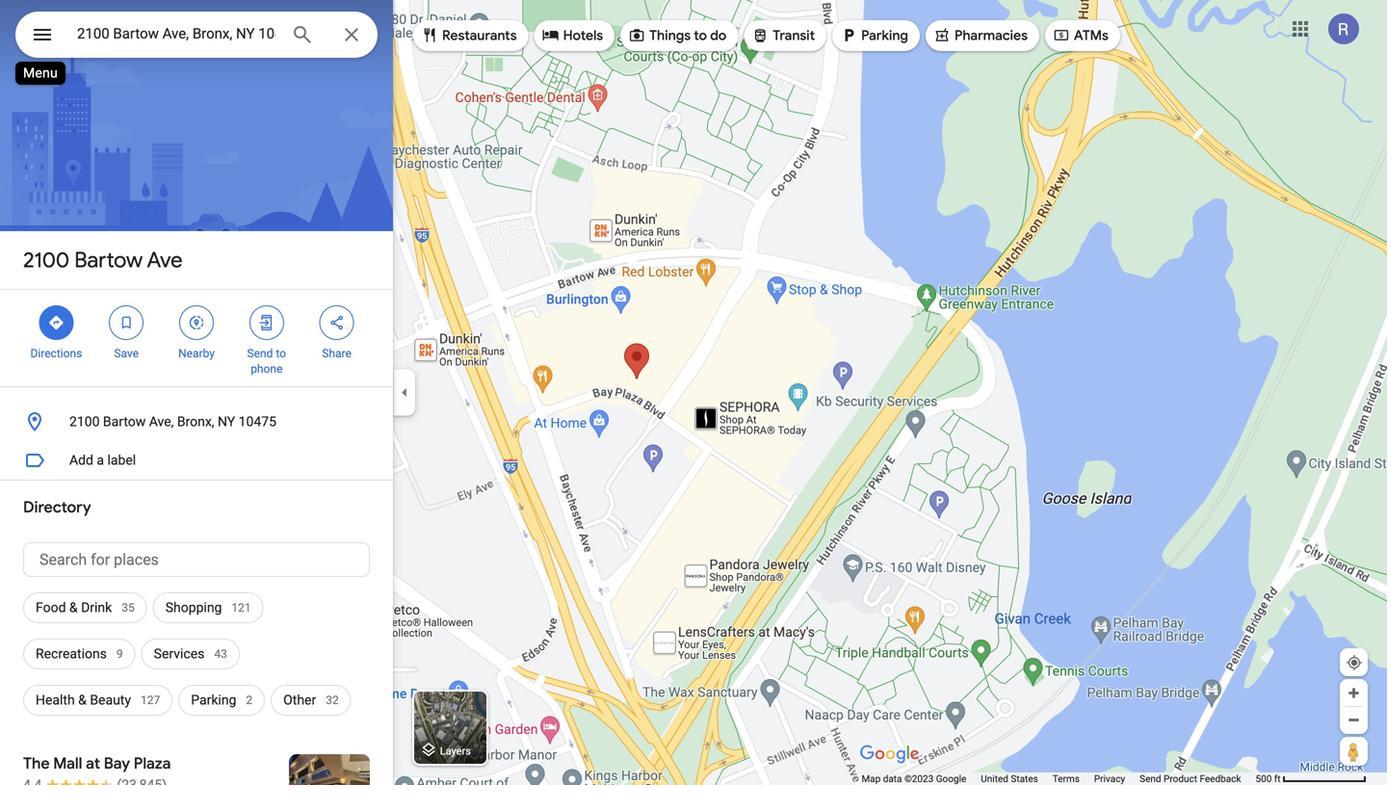 Task type: describe. For each thing, give the bounding box(es) containing it.
feedback
[[1200, 774, 1242, 785]]

transit
[[773, 27, 816, 44]]

bronx,
[[177, 414, 215, 430]]

united states button
[[982, 773, 1039, 786]]

& for beauty
[[78, 693, 87, 708]]

services 43
[[154, 646, 227, 662]]

500 ft button
[[1256, 774, 1368, 785]]

500 ft
[[1256, 774, 1281, 785]]

parking inside  parking
[[862, 27, 909, 44]]

do
[[711, 27, 727, 44]]

united
[[982, 774, 1009, 785]]

show your location image
[[1347, 654, 1364, 672]]

9
[[117, 648, 123, 661]]

map data ©2023 google
[[862, 774, 967, 785]]

zoom out image
[[1347, 713, 1362, 728]]

product
[[1164, 774, 1198, 785]]

bay
[[104, 754, 130, 774]]

show street view coverage image
[[1341, 737, 1369, 766]]

layers
[[440, 745, 471, 757]]


[[31, 21, 54, 49]]


[[188, 312, 205, 333]]

drink
[[81, 600, 112, 616]]

terms
[[1053, 774, 1080, 785]]

restaurants
[[442, 27, 517, 44]]

ave
[[147, 247, 183, 274]]

 parking
[[841, 25, 909, 46]]

 pharmacies
[[934, 25, 1028, 46]]


[[542, 25, 560, 46]]

google account: ruby anderson  
(rubyanndersson@gmail.com) image
[[1329, 14, 1360, 44]]

shopping 121
[[166, 600, 251, 616]]

data
[[884, 774, 903, 785]]

google maps element
[[0, 0, 1388, 786]]

food
[[36, 600, 66, 616]]

beauty
[[90, 693, 131, 708]]

label
[[107, 453, 136, 468]]

the
[[23, 754, 50, 774]]

map
[[862, 774, 881, 785]]

food & drink 35
[[36, 600, 135, 616]]

share
[[322, 347, 352, 360]]

4.4 stars 23,845 reviews image
[[23, 776, 167, 786]]

health & beauty 127
[[36, 693, 160, 708]]

2100 Bartow Ave, Bronx, NY 10475 field
[[15, 12, 378, 58]]

ny
[[218, 414, 235, 430]]

10475
[[239, 414, 277, 430]]


[[934, 25, 951, 46]]

the mall at bay plaza link
[[0, 739, 393, 786]]

privacy
[[1095, 774, 1126, 785]]

add a label
[[69, 453, 136, 468]]


[[118, 312, 135, 333]]

35
[[122, 601, 135, 615]]

parking 2
[[191, 693, 253, 708]]

save
[[114, 347, 139, 360]]

2100 bartow ave
[[23, 247, 183, 274]]

bartow for ave,
[[103, 414, 146, 430]]


[[841, 25, 858, 46]]

add
[[69, 453, 93, 468]]

32
[[326, 694, 339, 707]]

send to phone
[[247, 347, 286, 376]]

at
[[86, 754, 100, 774]]

health
[[36, 693, 75, 708]]

hotels
[[564, 27, 604, 44]]

a
[[97, 453, 104, 468]]

recreations
[[36, 646, 107, 662]]


[[629, 25, 646, 46]]



Task type: locate. For each thing, give the bounding box(es) containing it.
 transit
[[752, 25, 816, 46]]

0 horizontal spatial send
[[247, 347, 273, 360]]

121
[[232, 601, 251, 615]]

send inside the send to phone
[[247, 347, 273, 360]]

directory
[[23, 498, 91, 518]]

pharmacies
[[955, 27, 1028, 44]]


[[421, 25, 439, 46]]

0 vertical spatial parking
[[862, 27, 909, 44]]

2100 bartow ave, bronx, ny 10475 button
[[0, 403, 393, 441]]

0 vertical spatial &
[[69, 600, 78, 616]]

2100 inside button
[[69, 414, 100, 430]]

send up 'phone'
[[247, 347, 273, 360]]

directions
[[30, 347, 82, 360]]

google
[[937, 774, 967, 785]]

parking inside the "2100 bartow ave" main content
[[191, 693, 237, 708]]

collapse side panel image
[[394, 382, 415, 403]]


[[48, 312, 65, 333]]

0 vertical spatial 2100
[[23, 247, 69, 274]]

to
[[694, 27, 707, 44], [276, 347, 286, 360]]


[[1053, 25, 1071, 46]]

nearby
[[178, 347, 215, 360]]


[[258, 312, 275, 333]]

0 vertical spatial send
[[247, 347, 273, 360]]

1 vertical spatial parking
[[191, 693, 237, 708]]

bartow inside 2100 bartow ave, bronx, ny 10475 button
[[103, 414, 146, 430]]

parking left '2'
[[191, 693, 237, 708]]

to inside the send to phone
[[276, 347, 286, 360]]

terms button
[[1053, 773, 1080, 786]]

none field inside 2100 bartow ave, bronx, ny 10475 field
[[77, 22, 276, 45]]

2100 up 
[[23, 247, 69, 274]]

plaza
[[134, 754, 171, 774]]

& right food
[[69, 600, 78, 616]]

parking right '' at the top of the page
[[862, 27, 909, 44]]

2100
[[23, 247, 69, 274], [69, 414, 100, 430]]

2100 up add on the left bottom of the page
[[69, 414, 100, 430]]

send
[[247, 347, 273, 360], [1140, 774, 1162, 785]]

&
[[69, 600, 78, 616], [78, 693, 87, 708]]

zoom in image
[[1347, 686, 1362, 701]]

footer inside google maps element
[[862, 773, 1256, 786]]

2100 for 2100 bartow ave
[[23, 247, 69, 274]]

 hotels
[[542, 25, 604, 46]]

1 vertical spatial bartow
[[103, 414, 146, 430]]

states
[[1011, 774, 1039, 785]]

500
[[1256, 774, 1273, 785]]

& right health on the bottom left of the page
[[78, 693, 87, 708]]

to inside  things to do
[[694, 27, 707, 44]]

2100 bartow ave main content
[[0, 0, 393, 786]]

1 vertical spatial send
[[1140, 774, 1162, 785]]

ft
[[1275, 774, 1281, 785]]

bartow
[[74, 247, 143, 274], [103, 414, 146, 430]]

bartow left ave
[[74, 247, 143, 274]]

 things to do
[[629, 25, 727, 46]]

send product feedback button
[[1140, 773, 1242, 786]]

1 vertical spatial 2100
[[69, 414, 100, 430]]

send for send product feedback
[[1140, 774, 1162, 785]]

127
[[141, 694, 160, 707]]

actions for 2100 bartow ave region
[[0, 290, 393, 387]]

©2023
[[905, 774, 934, 785]]

1 horizontal spatial parking
[[862, 27, 909, 44]]

recreations 9
[[36, 646, 123, 662]]

bartow left ave,
[[103, 414, 146, 430]]

other 32
[[284, 693, 339, 708]]

the mall at bay plaza
[[23, 754, 171, 774]]

none text field inside the "2100 bartow ave" main content
[[23, 543, 370, 577]]

 restaurants
[[421, 25, 517, 46]]

parking
[[862, 27, 909, 44], [191, 693, 237, 708]]

2100 for 2100 bartow ave, bronx, ny 10475
[[69, 414, 100, 430]]

0 horizontal spatial &
[[69, 600, 78, 616]]

1 vertical spatial &
[[78, 693, 87, 708]]

phone
[[251, 362, 283, 376]]

2
[[246, 694, 253, 707]]

None text field
[[23, 543, 370, 577]]

footer containing map data ©2023 google
[[862, 773, 1256, 786]]

send left "product"
[[1140, 774, 1162, 785]]


[[328, 312, 346, 333]]

0 horizontal spatial to
[[276, 347, 286, 360]]

1 horizontal spatial send
[[1140, 774, 1162, 785]]

united states
[[982, 774, 1039, 785]]

privacy button
[[1095, 773, 1126, 786]]

services
[[154, 646, 205, 662]]

0 vertical spatial to
[[694, 27, 707, 44]]

43
[[214, 648, 227, 661]]

1 horizontal spatial to
[[694, 27, 707, 44]]


[[752, 25, 769, 46]]

footer
[[862, 773, 1256, 786]]

send inside send product feedback "button"
[[1140, 774, 1162, 785]]

send product feedback
[[1140, 774, 1242, 785]]

atms
[[1075, 27, 1109, 44]]

0 horizontal spatial parking
[[191, 693, 237, 708]]

other
[[284, 693, 316, 708]]

ave,
[[149, 414, 174, 430]]

 search field
[[15, 12, 378, 62]]

 button
[[15, 12, 69, 62]]

to left do
[[694, 27, 707, 44]]

to up 'phone'
[[276, 347, 286, 360]]

send for send to phone
[[247, 347, 273, 360]]

things
[[650, 27, 691, 44]]

shopping
[[166, 600, 222, 616]]

mall
[[53, 754, 82, 774]]

bartow for ave
[[74, 247, 143, 274]]

2100 bartow ave, bronx, ny 10475
[[69, 414, 277, 430]]

0 vertical spatial bartow
[[74, 247, 143, 274]]

& for drink
[[69, 600, 78, 616]]

1 horizontal spatial &
[[78, 693, 87, 708]]

 atms
[[1053, 25, 1109, 46]]

add a label button
[[0, 441, 393, 480]]

1 vertical spatial to
[[276, 347, 286, 360]]

None field
[[77, 22, 276, 45]]



Task type: vqa. For each thing, say whether or not it's contained in the screenshot.
AVE
yes



